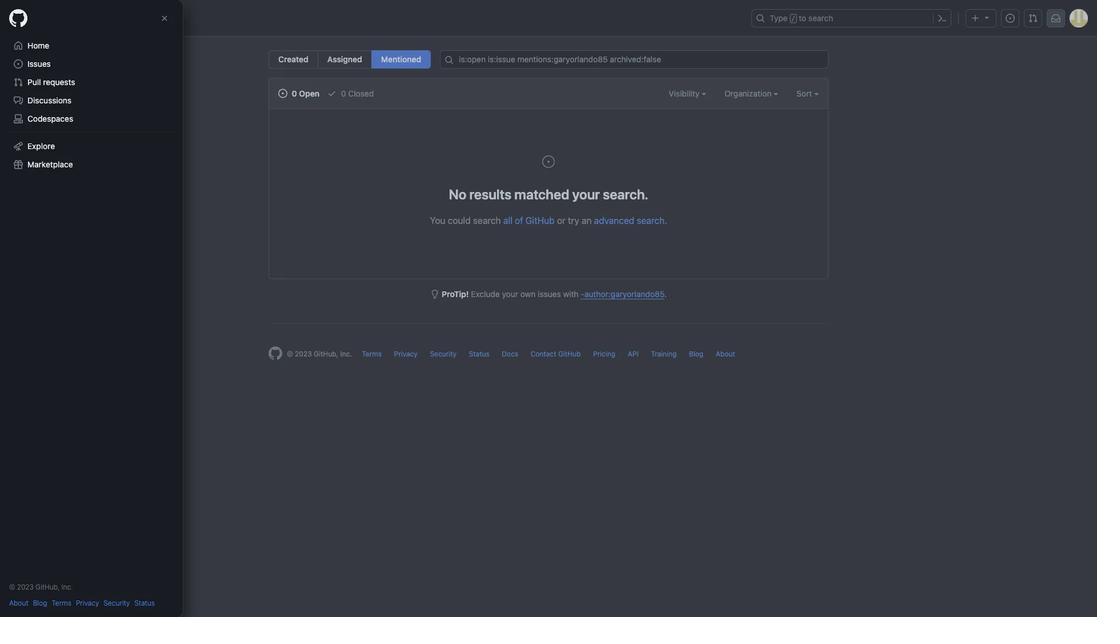 Task type: vqa. For each thing, say whether or not it's contained in the screenshot.
third file icon
no



Task type: locate. For each thing, give the bounding box(es) containing it.
0 vertical spatial security link
[[430, 350, 457, 358]]

1 0 from the left
[[292, 89, 297, 98]]

advanced search link
[[594, 215, 665, 226]]

issues link
[[9, 55, 174, 73]]

0 horizontal spatial inc.
[[61, 583, 73, 591]]

1 horizontal spatial status
[[469, 350, 490, 358]]

github
[[526, 215, 555, 226], [558, 350, 581, 358]]

0
[[292, 89, 297, 98], [341, 89, 346, 98]]

0 open
[[290, 89, 320, 98]]

0 vertical spatial 2023
[[295, 350, 312, 358]]

0 vertical spatial blog link
[[689, 350, 703, 358]]

1 vertical spatial security link
[[104, 598, 130, 608]]

organization
[[725, 89, 774, 98]]

2 vertical spatial issue opened image
[[542, 155, 555, 169]]

explore link
[[9, 137, 174, 155]]

training link
[[651, 350, 677, 358]]

0 horizontal spatial 2023
[[17, 583, 34, 591]]

0 vertical spatial ©
[[287, 350, 293, 358]]

blog
[[689, 350, 703, 358], [33, 599, 47, 607]]

0 vertical spatial github,
[[314, 350, 338, 358]]

1 horizontal spatial ©
[[287, 350, 293, 358]]

privacy
[[394, 350, 418, 358], [76, 599, 99, 607]]

0 vertical spatial status
[[469, 350, 490, 358]]

1 vertical spatial status
[[134, 599, 155, 607]]

1 vertical spatial github
[[558, 350, 581, 358]]

search.
[[603, 186, 648, 202]]

could
[[448, 215, 471, 226]]

1 vertical spatial © 2023 github, inc.
[[9, 583, 73, 591]]

terms link
[[362, 350, 382, 358], [52, 598, 71, 608]]

organization button
[[725, 87, 778, 99]]

1 vertical spatial inc.
[[61, 583, 73, 591]]

1 horizontal spatial about
[[716, 350, 735, 358]]

.
[[665, 215, 667, 226], [664, 289, 667, 299]]

privacy inside footer
[[394, 350, 418, 358]]

0 horizontal spatial 0
[[292, 89, 297, 98]]

pull
[[27, 77, 41, 87]]

0 vertical spatial .
[[665, 215, 667, 226]]

0 horizontal spatial ©
[[9, 583, 15, 591]]

2023
[[295, 350, 312, 358], [17, 583, 34, 591]]

assigned link
[[318, 50, 372, 69]]

1 horizontal spatial terms
[[362, 350, 382, 358]]

© 2023 github, inc. up about blog terms privacy security status on the left bottom of the page
[[9, 583, 73, 591]]

1 vertical spatial 2023
[[17, 583, 34, 591]]

1 vertical spatial privacy link
[[76, 598, 99, 608]]

©
[[287, 350, 293, 358], [9, 583, 15, 591]]

2023 inside dialog
[[17, 583, 34, 591]]

0 vertical spatial your
[[572, 186, 600, 202]]

0 horizontal spatial terms link
[[52, 598, 71, 608]]

github,
[[314, 350, 338, 358], [35, 583, 60, 591]]

2 horizontal spatial issue opened image
[[1006, 14, 1015, 23]]

type
[[770, 13, 788, 23]]

0 vertical spatial privacy
[[394, 350, 418, 358]]

your left own
[[502, 289, 518, 299]]

issue opened image inside 0 open link
[[278, 89, 287, 98]]

footer
[[259, 323, 838, 389]]

0 horizontal spatial terms
[[52, 599, 71, 607]]

plus image
[[971, 14, 980, 23]]

1 horizontal spatial 2023
[[295, 350, 312, 358]]

or
[[557, 215, 566, 226]]

0 inside 0 open link
[[292, 89, 297, 98]]

with
[[563, 289, 579, 299]]

1 vertical spatial privacy
[[76, 599, 99, 607]]

search image
[[445, 55, 454, 65]]

pricing
[[593, 350, 615, 358]]

an
[[582, 215, 592, 226]]

issues
[[27, 59, 51, 69]]

0 horizontal spatial blog link
[[33, 598, 47, 608]]

training
[[651, 350, 677, 358]]

0 vertical spatial terms link
[[362, 350, 382, 358]]

0 horizontal spatial security link
[[104, 598, 130, 608]]

no results matched your search.
[[449, 186, 648, 202]]

contact
[[531, 350, 556, 358]]

1 vertical spatial about
[[9, 599, 28, 607]]

1 horizontal spatial privacy link
[[394, 350, 418, 358]]

about link
[[716, 350, 735, 358], [9, 598, 28, 608]]

blog link
[[689, 350, 703, 358], [33, 598, 47, 608]]

home link
[[9, 37, 174, 55]]

0 vertical spatial github
[[526, 215, 555, 226]]

try
[[568, 215, 579, 226]]

Search all issues text field
[[440, 50, 829, 69]]

about blog terms privacy security status
[[9, 599, 155, 607]]

0 horizontal spatial issue opened image
[[278, 89, 287, 98]]

1 horizontal spatial github
[[558, 350, 581, 358]]

0 horizontal spatial github,
[[35, 583, 60, 591]]

0 horizontal spatial status
[[134, 599, 155, 607]]

assigned
[[327, 55, 362, 64]]

triangle down image
[[982, 13, 991, 22]]

1 vertical spatial terms link
[[52, 598, 71, 608]]

search left all
[[473, 215, 501, 226]]

0 horizontal spatial search
[[473, 215, 501, 226]]

0 vertical spatial security
[[430, 350, 457, 358]]

status link
[[469, 350, 490, 358], [134, 598, 155, 608]]

0 horizontal spatial about link
[[9, 598, 28, 608]]

dialog
[[0, 0, 183, 617]]

issues
[[538, 289, 561, 299]]

github right of
[[526, 215, 555, 226]]

visibility
[[669, 89, 702, 98]]

0 vertical spatial terms
[[362, 350, 382, 358]]

list
[[59, 9, 745, 27]]

0 horizontal spatial about
[[9, 599, 28, 607]]

1 vertical spatial terms
[[52, 599, 71, 607]]

1 horizontal spatial about link
[[716, 350, 735, 358]]

exclude
[[471, 289, 500, 299]]

0 horizontal spatial security
[[104, 599, 130, 607]]

© 2023 github, inc. right the homepage image
[[287, 350, 352, 358]]

about
[[716, 350, 735, 358], [9, 599, 28, 607]]

0 vertical spatial © 2023 github, inc.
[[287, 350, 352, 358]]

1 vertical spatial issue opened image
[[278, 89, 287, 98]]

search down search.
[[637, 215, 665, 226]]

1 horizontal spatial inc.
[[340, 350, 352, 358]]

open
[[299, 89, 320, 98]]

0 horizontal spatial privacy
[[76, 599, 99, 607]]

matched
[[514, 186, 569, 202]]

your
[[572, 186, 600, 202], [502, 289, 518, 299]]

light bulb image
[[430, 290, 440, 299]]

0 right check image
[[341, 89, 346, 98]]

github, up about blog terms privacy security status on the left bottom of the page
[[35, 583, 60, 591]]

0 vertical spatial issue opened image
[[1006, 14, 1015, 23]]

blog link inside dialog
[[33, 598, 47, 608]]

security inside footer
[[430, 350, 457, 358]]

issue opened image up 'no results matched your search.' at top
[[542, 155, 555, 169]]

1 horizontal spatial security
[[430, 350, 457, 358]]

search
[[808, 13, 833, 23], [473, 215, 501, 226], [637, 215, 665, 226]]

1 horizontal spatial security link
[[430, 350, 457, 358]]

1 horizontal spatial blog link
[[689, 350, 703, 358]]

1 horizontal spatial 0
[[341, 89, 346, 98]]

0 horizontal spatial © 2023 github, inc.
[[9, 583, 73, 591]]

© 2023 github, inc.
[[287, 350, 352, 358], [9, 583, 73, 591]]

1 horizontal spatial blog
[[689, 350, 703, 358]]

1 vertical spatial blog
[[33, 599, 47, 607]]

codespaces link
[[9, 110, 174, 128]]

pull requests link
[[9, 73, 174, 91]]

© 2023 github, inc. inside dialog
[[9, 583, 73, 591]]

0 vertical spatial blog
[[689, 350, 703, 358]]

github, right the homepage image
[[314, 350, 338, 358]]

1 vertical spatial blog link
[[33, 598, 47, 608]]

command palette image
[[938, 14, 947, 23]]

0 inside "0 closed" link
[[341, 89, 346, 98]]

check image
[[327, 89, 337, 98]]

own
[[520, 289, 536, 299]]

0 horizontal spatial privacy link
[[76, 598, 99, 608]]

status inside footer
[[469, 350, 490, 358]]

about for about
[[716, 350, 735, 358]]

1 horizontal spatial github,
[[314, 350, 338, 358]]

your up an
[[572, 186, 600, 202]]

0 vertical spatial about
[[716, 350, 735, 358]]

1 vertical spatial ©
[[9, 583, 15, 591]]

blog inside dialog
[[33, 599, 47, 607]]

privacy link
[[394, 350, 418, 358], [76, 598, 99, 608]]

issue opened image left "0 open"
[[278, 89, 287, 98]]

0 left open
[[292, 89, 297, 98]]

inc.
[[340, 350, 352, 358], [61, 583, 73, 591]]

0 closed link
[[327, 87, 374, 99]]

© 2023 github, inc. inside footer
[[287, 350, 352, 358]]

0 closed
[[339, 89, 374, 98]]

0 horizontal spatial status link
[[134, 598, 155, 608]]

security
[[430, 350, 457, 358], [104, 599, 130, 607]]

github right contact
[[558, 350, 581, 358]]

issue opened image left git pull request image
[[1006, 14, 1015, 23]]

0 vertical spatial status link
[[469, 350, 490, 358]]

1 horizontal spatial © 2023 github, inc.
[[287, 350, 352, 358]]

security link
[[430, 350, 457, 358], [104, 598, 130, 608]]

status
[[469, 350, 490, 358], [134, 599, 155, 607]]

2 horizontal spatial search
[[808, 13, 833, 23]]

closed
[[348, 89, 374, 98]]

0 vertical spatial privacy link
[[394, 350, 418, 358]]

to
[[799, 13, 806, 23]]

search right to
[[808, 13, 833, 23]]

codespaces
[[27, 114, 73, 123]]

1 horizontal spatial your
[[572, 186, 600, 202]]

0 vertical spatial inc.
[[340, 350, 352, 358]]

api link
[[628, 350, 639, 358]]

0 horizontal spatial your
[[502, 289, 518, 299]]

of
[[515, 215, 523, 226]]

terms
[[362, 350, 382, 358], [52, 599, 71, 607]]

1 horizontal spatial privacy
[[394, 350, 418, 358]]

1 vertical spatial github,
[[35, 583, 60, 591]]

2 0 from the left
[[341, 89, 346, 98]]

0 horizontal spatial blog
[[33, 599, 47, 607]]

/
[[791, 15, 795, 23]]

issue opened image
[[1006, 14, 1015, 23], [278, 89, 287, 98], [542, 155, 555, 169]]



Task type: describe. For each thing, give the bounding box(es) containing it.
pull requests
[[27, 77, 75, 87]]

protip!
[[442, 289, 469, 299]]

2023 inside footer
[[295, 350, 312, 358]]

sort
[[797, 89, 812, 98]]

1 horizontal spatial issue opened image
[[542, 155, 555, 169]]

type / to search
[[770, 13, 833, 23]]

0 for open
[[292, 89, 297, 98]]

1 horizontal spatial search
[[637, 215, 665, 226]]

docs
[[502, 350, 518, 358]]

1 vertical spatial .
[[664, 289, 667, 299]]

created link
[[269, 50, 318, 69]]

1 vertical spatial status link
[[134, 598, 155, 608]]

you could search all of github or try an advanced search .
[[430, 215, 667, 226]]

requests
[[43, 77, 75, 87]]

terms inside dialog
[[52, 599, 71, 607]]

1 vertical spatial security
[[104, 599, 130, 607]]

issues element
[[269, 50, 431, 69]]

1 vertical spatial about link
[[9, 598, 28, 608]]

no
[[449, 186, 466, 202]]

discussions
[[27, 96, 71, 105]]

blog link inside footer
[[689, 350, 703, 358]]

created
[[278, 55, 308, 64]]

0 horizontal spatial github
[[526, 215, 555, 226]]

sort button
[[797, 87, 819, 99]]

0 for closed
[[341, 89, 346, 98]]

github inside footer
[[558, 350, 581, 358]]

Issues search field
[[440, 50, 829, 69]]

git pull request image
[[1029, 14, 1038, 23]]

terms inside footer
[[362, 350, 382, 358]]

privacy inside dialog
[[76, 599, 99, 607]]

github, inside dialog
[[35, 583, 60, 591]]

© inside footer
[[287, 350, 293, 358]]

1 vertical spatial your
[[502, 289, 518, 299]]

notifications image
[[1051, 14, 1061, 23]]

explore
[[27, 141, 55, 151]]

github, inside footer
[[314, 350, 338, 358]]

homepage image
[[269, 347, 282, 360]]

open global navigation menu image
[[14, 14, 23, 23]]

home
[[27, 41, 49, 50]]

marketplace link
[[9, 155, 174, 174]]

about for about blog terms privacy security status
[[9, 599, 28, 607]]

results
[[469, 186, 512, 202]]

pricing link
[[593, 350, 615, 358]]

you
[[430, 215, 445, 226]]

discussions link
[[9, 91, 174, 110]]

visibility button
[[669, 87, 706, 99]]

-
[[581, 289, 584, 299]]

contact github link
[[531, 350, 581, 358]]

dialog containing home
[[0, 0, 183, 617]]

advanced
[[594, 215, 634, 226]]

blog inside footer
[[689, 350, 703, 358]]

1 horizontal spatial status link
[[469, 350, 490, 358]]

footer containing © 2023 github, inc.
[[259, 323, 838, 389]]

status inside dialog
[[134, 599, 155, 607]]

0 open link
[[278, 87, 320, 99]]

-author:garyorlando85 link
[[581, 289, 664, 299]]

close image
[[160, 14, 169, 23]]

marketplace
[[27, 160, 73, 169]]

author:garyorlando85
[[584, 289, 664, 299]]

0 vertical spatial about link
[[716, 350, 735, 358]]

all
[[503, 215, 512, 226]]

protip! exclude your own issues with -author:garyorlando85 .
[[442, 289, 667, 299]]

api
[[628, 350, 639, 358]]

contact github
[[531, 350, 581, 358]]

docs link
[[502, 350, 518, 358]]

1 horizontal spatial terms link
[[362, 350, 382, 358]]

© inside dialog
[[9, 583, 15, 591]]

all of github link
[[503, 215, 555, 226]]



